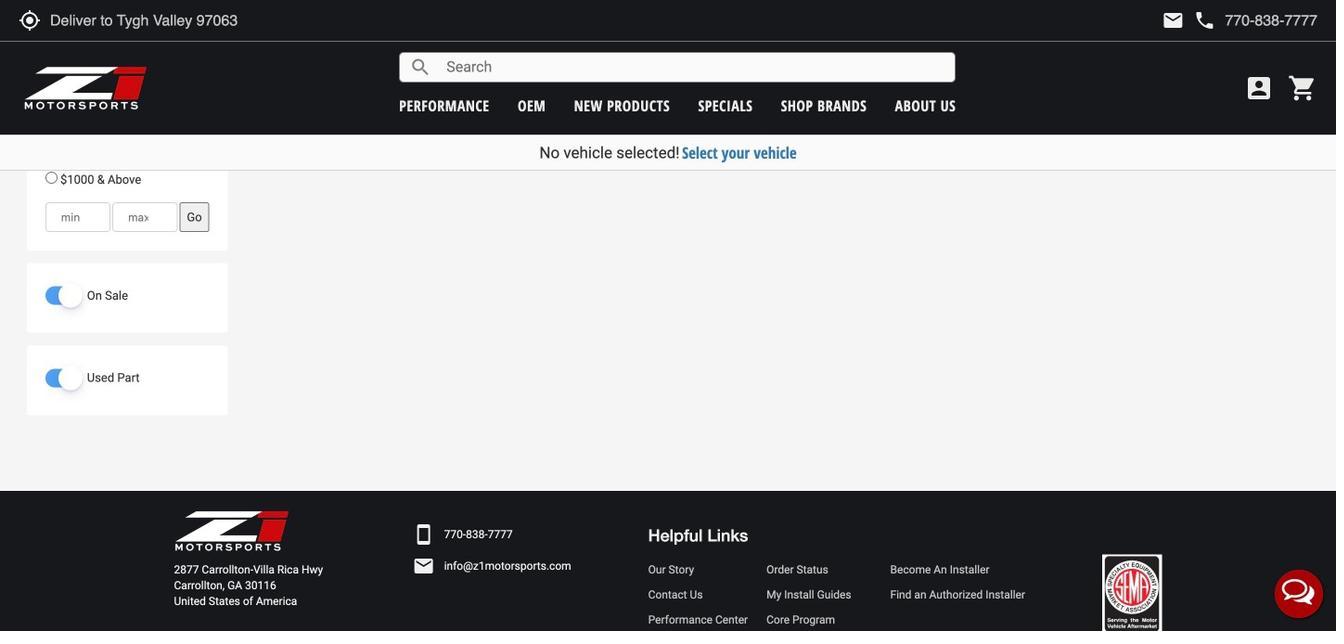 Task type: vqa. For each thing, say whether or not it's contained in the screenshot.
min number field
yes



Task type: describe. For each thing, give the bounding box(es) containing it.
max number field
[[112, 202, 178, 232]]

z1 company logo image
[[174, 509, 290, 552]]

z1 motorsports logo image
[[23, 65, 148, 111]]



Task type: locate. For each thing, give the bounding box(es) containing it.
sema member logo image
[[1102, 554, 1162, 631]]

Search search field
[[432, 53, 955, 82]]

None radio
[[45, 96, 57, 108], [45, 172, 57, 184], [45, 96, 57, 108], [45, 172, 57, 184]]

min number field
[[45, 202, 110, 232]]

None radio
[[45, 71, 57, 83]]



